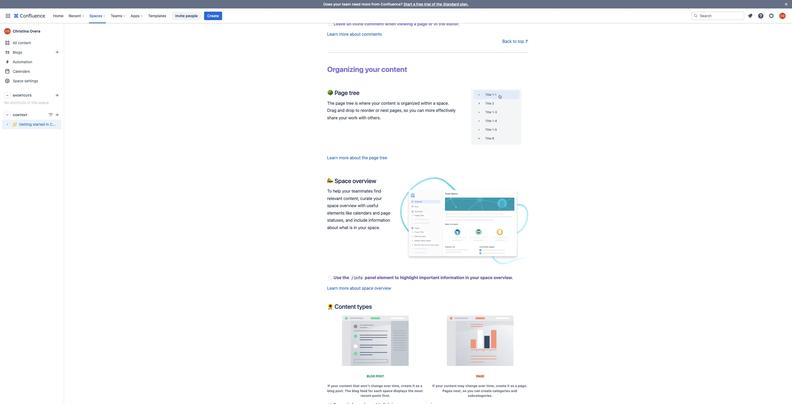 Task type: locate. For each thing, give the bounding box(es) containing it.
content
[[18, 41, 31, 45], [381, 65, 407, 74], [381, 101, 396, 106], [339, 384, 352, 388], [444, 384, 457, 388]]

0 vertical spatial information
[[369, 218, 390, 223]]

space down "panel"
[[362, 286, 373, 291]]

confluence image
[[14, 13, 45, 19], [14, 13, 45, 19]]

space inside space element
[[39, 100, 49, 105]]

0 vertical spatial space.
[[437, 101, 449, 106]]

page right 🌳 at the top left of the page
[[335, 89, 348, 96]]

as
[[416, 384, 420, 388], [511, 384, 514, 388]]

page inside the page tree is where your content is organized within a space. drag and drop to reorder or nest pages, so you can more effectively share your work with others.
[[336, 101, 345, 106]]

space right this
[[39, 100, 49, 105]]

1 horizontal spatial to
[[395, 275, 399, 280]]

about up "📣 space overview"
[[350, 156, 361, 160]]

2 change from the left
[[466, 384, 478, 388]]

1 vertical spatial page
[[476, 375, 484, 378]]

tree inside the page tree is where your content is organized within a space. drag and drop to reorder or nest pages, so you can more effectively share your work with others.
[[346, 101, 354, 106]]

over inside if your content may change over time, create it as a page. pages nest, so you can create categories and subcategories.
[[479, 384, 486, 388]]

more inside the page tree is where your content is organized within a space. drag and drop to reorder or nest pages, so you can more effectively share your work with others.
[[425, 108, 435, 113]]

banner
[[0, 8, 792, 23]]

to for element
[[395, 275, 399, 280]]

1 vertical spatial overview
[[340, 203, 357, 208]]

it inside if your content may change over time, create it as a page. pages nest, so you can create categories and subcategories.
[[508, 384, 510, 388]]

0 horizontal spatial change
[[371, 384, 383, 388]]

2 horizontal spatial create
[[496, 384, 507, 388]]

copy image up find
[[376, 178, 382, 184]]

1 horizontal spatial copy image
[[492, 394, 497, 398]]

create up displays
[[401, 384, 412, 388]]

inline
[[353, 21, 364, 26]]

automation
[[13, 60, 32, 64]]

0 horizontal spatial so
[[404, 108, 408, 113]]

2 over from the left
[[479, 384, 486, 388]]

more inside learn more about comments back to top ⤴
[[339, 32, 349, 37]]

it up most
[[413, 384, 415, 388]]

as inside if your content that won't change over time, create it as a blog post. the blog feed for each space displays the most recent posts first.
[[416, 384, 420, 388]]

is
[[355, 101, 358, 106], [397, 101, 400, 106], [350, 225, 353, 230]]

like
[[346, 211, 352, 216]]

1 horizontal spatial it
[[508, 384, 510, 388]]

with inside the to help your teammates find relevant content, curate your space overview with useful elements like calendars and page statuses, and include information about what is in your space.
[[358, 203, 366, 208]]

feed
[[360, 389, 368, 393]]

1 vertical spatial space
[[335, 177, 351, 185]]

content up getting
[[13, 113, 27, 117]]

it up categories
[[508, 384, 510, 388]]

templates link
[[147, 12, 168, 20]]

🌳 page tree
[[327, 89, 360, 96]]

1 vertical spatial can
[[474, 389, 480, 393]]

space up first. at the left bottom of the page
[[383, 389, 393, 393]]

getting
[[19, 122, 32, 127]]

2 blog from the left
[[352, 389, 359, 393]]

0 horizontal spatial create
[[401, 384, 412, 388]]

more down leave
[[339, 32, 349, 37]]

the up drag
[[327, 101, 335, 106]]

subcategories.
[[468, 394, 493, 398]]

0 vertical spatial to
[[513, 39, 517, 44]]

is inside the to help your teammates find relevant content, curate your space overview with useful elements like calendars and page statuses, and include information about what is in your space.
[[350, 225, 353, 230]]

the inside if your content that won't change over time, create it as a blog post. the blog feed for each space displays the most recent posts first.
[[345, 389, 351, 393]]

your profile and preferences image
[[780, 13, 786, 19]]

displays
[[394, 389, 407, 393]]

copy image for tree
[[359, 90, 365, 96]]

/info
[[352, 276, 363, 280]]

learn for learn more about the page tree
[[327, 156, 338, 160]]

back to top ⤴ link
[[503, 39, 529, 44]]

so inside the page tree is where your content is organized within a space. drag and drop to reorder or nest pages, so you can more effectively share your work with others.
[[404, 108, 408, 113]]

space up help
[[335, 177, 351, 185]]

page
[[417, 21, 428, 26], [336, 101, 345, 106], [369, 156, 379, 160], [381, 211, 390, 216]]

2 time, from the left
[[487, 384, 495, 388]]

0 vertical spatial the
[[327, 101, 335, 106]]

1 it from the left
[[413, 384, 415, 388]]

learn more about space overview link
[[327, 286, 391, 291]]

0 horizontal spatial content
[[13, 113, 27, 117]]

create up subcategories.
[[481, 389, 492, 393]]

0 vertical spatial you
[[409, 108, 416, 113]]

2 horizontal spatial to
[[513, 39, 517, 44]]

overview down the element
[[374, 286, 391, 291]]

each
[[374, 389, 382, 393]]

learn down leave
[[327, 32, 338, 37]]

types
[[357, 303, 372, 310]]

the inside if your content that won't change over time, create it as a blog post. the blog feed for each space displays the most recent posts first.
[[408, 389, 414, 393]]

0 vertical spatial page
[[335, 89, 348, 96]]

is up the pages,
[[397, 101, 400, 106]]

1 horizontal spatial as
[[511, 384, 514, 388]]

overview inside the to help your teammates find relevant content, curate your space overview with useful elements like calendars and page statuses, and include information about what is in your space.
[[340, 203, 357, 208]]

team
[[342, 2, 351, 6]]

0 horizontal spatial over
[[384, 384, 391, 388]]

add shortcut image
[[54, 92, 60, 99]]

copy image
[[407, 66, 413, 73], [359, 90, 365, 96], [372, 303, 378, 310], [390, 394, 394, 398]]

may
[[458, 384, 465, 388]]

information right important in the bottom right of the page
[[441, 275, 465, 280]]

1 as from the left
[[416, 384, 420, 388]]

and right categories
[[511, 389, 517, 393]]

1 vertical spatial tree
[[346, 101, 354, 106]]

2 vertical spatial to
[[395, 275, 399, 280]]

0 horizontal spatial or
[[376, 108, 380, 113]]

0 vertical spatial with
[[359, 115, 367, 120]]

tree
[[349, 89, 360, 96], [346, 101, 354, 106], [380, 156, 387, 160]]

overview up like
[[340, 203, 357, 208]]

change up the "each" at bottom left
[[371, 384, 383, 388]]

in inside 'link'
[[46, 122, 49, 127]]

1 horizontal spatial create
[[481, 389, 492, 393]]

1 horizontal spatial space.
[[437, 101, 449, 106]]

recent button
[[67, 12, 86, 20]]

page
[[335, 89, 348, 96], [476, 375, 484, 378]]

and
[[338, 108, 345, 113], [373, 211, 380, 216], [346, 218, 353, 223], [511, 389, 517, 393]]

need
[[352, 2, 361, 6]]

1 horizontal spatial over
[[479, 384, 486, 388]]

so down may
[[463, 389, 467, 393]]

0 horizontal spatial if
[[328, 384, 330, 388]]

is left where
[[355, 101, 358, 106]]

1 horizontal spatial content
[[335, 303, 356, 310]]

0 horizontal spatial you
[[409, 108, 416, 113]]

or left nest
[[376, 108, 380, 113]]

is right what
[[350, 225, 353, 230]]

can up subcategories.
[[474, 389, 480, 393]]

drop
[[346, 108, 355, 113]]

1 vertical spatial to
[[356, 108, 360, 113]]

all
[[13, 41, 17, 45]]

the
[[327, 101, 335, 106], [345, 389, 351, 393]]

you inside if your content may change over time, create it as a page. pages nest, so you can create categories and subcategories.
[[468, 389, 474, 393]]

learn for learn more about space overview
[[327, 286, 338, 291]]

you up subcategories.
[[468, 389, 474, 393]]

about for comments
[[350, 32, 361, 37]]

1 vertical spatial or
[[376, 108, 380, 113]]

create a page image
[[54, 112, 60, 118]]

within
[[421, 101, 432, 106]]

a up most
[[421, 384, 423, 388]]

0 horizontal spatial it
[[413, 384, 415, 388]]

curate
[[360, 196, 372, 201]]

a right within
[[433, 101, 436, 106]]

space. down calendars
[[368, 225, 380, 230]]

so down organized
[[404, 108, 408, 113]]

copy image
[[376, 178, 382, 184], [492, 394, 497, 398]]

1 horizontal spatial blog
[[352, 389, 359, 393]]

space.
[[437, 101, 449, 106], [368, 225, 380, 230]]

0 horizontal spatial copy image
[[376, 178, 382, 184]]

0 horizontal spatial is
[[350, 225, 353, 230]]

about down inline
[[350, 32, 361, 37]]

0 horizontal spatial page
[[335, 89, 348, 96]]

copy image for types
[[372, 303, 378, 310]]

2 as from the left
[[511, 384, 514, 388]]

1 learn from the top
[[327, 32, 338, 37]]

the right post.
[[345, 389, 351, 393]]

0 horizontal spatial time,
[[392, 384, 400, 388]]

1 vertical spatial the
[[345, 389, 351, 393]]

0 vertical spatial content
[[13, 113, 27, 117]]

0 horizontal spatial can
[[417, 108, 424, 113]]

1 horizontal spatial you
[[468, 389, 474, 393]]

with down reorder
[[359, 115, 367, 120]]

if inside if your content that won't change over time, create it as a blog post. the blog feed for each space displays the most recent posts first.
[[328, 384, 330, 388]]

1 if from the left
[[328, 384, 330, 388]]

as left page.
[[511, 384, 514, 388]]

content inside if your content may change over time, create it as a page. pages nest, so you can create categories and subcategories.
[[444, 384, 457, 388]]

change
[[371, 384, 383, 388], [466, 384, 478, 388]]

1 vertical spatial with
[[358, 203, 366, 208]]

blog left post.
[[327, 389, 335, 393]]

0 vertical spatial learn
[[327, 32, 338, 37]]

all content link
[[2, 38, 61, 48]]

can inside the page tree is where your content is organized within a space. drag and drop to reorder or nest pages, so you can more effectively share your work with others.
[[417, 108, 424, 113]]

learn
[[327, 32, 338, 37], [327, 156, 338, 160], [327, 286, 338, 291]]

can inside if your content may change over time, create it as a page. pages nest, so you can create categories and subcategories.
[[474, 389, 480, 393]]

0 horizontal spatial the
[[327, 101, 335, 106]]

over up first. at the left bottom of the page
[[384, 384, 391, 388]]

space
[[39, 100, 49, 105], [327, 203, 339, 208], [480, 275, 493, 280], [362, 286, 373, 291], [383, 389, 393, 393]]

create link
[[204, 12, 222, 20]]

1 vertical spatial copy image
[[492, 394, 497, 398]]

about down /info
[[350, 286, 361, 291]]

leave
[[334, 21, 346, 26]]

space. inside the page tree is where your content is organized within a space. drag and drop to reorder or nest pages, so you can more effectively share your work with others.
[[437, 101, 449, 106]]

apps button
[[129, 12, 145, 20]]

change inside if your content that won't change over time, create it as a blog post. the blog feed for each space displays the most recent posts first.
[[371, 384, 383, 388]]

1 horizontal spatial is
[[355, 101, 358, 106]]

create up categories
[[496, 384, 507, 388]]

you inside the page tree is where your content is organized within a space. drag and drop to reorder or nest pages, so you can more effectively share your work with others.
[[409, 108, 416, 113]]

and left "drop"
[[338, 108, 345, 113]]

with
[[359, 115, 367, 120], [358, 203, 366, 208]]

over up subcategories.
[[479, 384, 486, 388]]

about
[[350, 32, 361, 37], [350, 156, 361, 160], [327, 225, 338, 230], [350, 286, 361, 291]]

blog
[[327, 389, 335, 393], [352, 389, 359, 393]]

the inside the page tree is where your content is organized within a space. drag and drop to reorder or nest pages, so you can more effectively share your work with others.
[[327, 101, 335, 106]]

about down 'statuses,'
[[327, 225, 338, 230]]

learn more about the page tree
[[327, 156, 387, 160]]

create inside if your content that won't change over time, create it as a blog post. the blog feed for each space displays the most recent posts first.
[[401, 384, 412, 388]]

copy image down categories
[[492, 394, 497, 398]]

and inside if your content may change over time, create it as a page. pages nest, so you can create categories and subcategories.
[[511, 389, 517, 393]]

for
[[368, 389, 373, 393]]

page up if your content may change over time, create it as a page. pages nest, so you can create categories and subcategories. on the bottom of the page
[[476, 375, 484, 378]]

organized
[[401, 101, 420, 106]]

space down relevant
[[327, 203, 339, 208]]

more for learn more about the page tree
[[339, 156, 349, 160]]

or inside the page tree is where your content is organized within a space. drag and drop to reorder or nest pages, so you can more effectively share your work with others.
[[376, 108, 380, 113]]

1 horizontal spatial if
[[433, 384, 435, 388]]

0 vertical spatial overview
[[353, 177, 376, 185]]

spaces button
[[88, 12, 108, 20]]

space down "calendars"
[[13, 79, 23, 83]]

to inside learn more about comments back to top ⤴
[[513, 39, 517, 44]]

as inside if your content may change over time, create it as a page. pages nest, so you can create categories and subcategories.
[[511, 384, 514, 388]]

blog down that
[[352, 389, 359, 393]]

teammates
[[352, 189, 373, 194]]

0 horizontal spatial space.
[[368, 225, 380, 230]]

use the /info panel element to highlight important information in your space overview.
[[334, 275, 513, 280]]

0 horizontal spatial space
[[13, 79, 23, 83]]

content for if your content may change over time, create it as a page. pages nest, so you can create categories and subcategories.
[[444, 384, 457, 388]]

of
[[432, 2, 436, 6]]

you
[[409, 108, 416, 113], [468, 389, 474, 393]]

teams button
[[109, 12, 127, 20]]

0 horizontal spatial information
[[369, 218, 390, 223]]

change view image
[[48, 112, 54, 118]]

1 horizontal spatial change
[[466, 384, 478, 388]]

1 vertical spatial so
[[463, 389, 467, 393]]

1 vertical spatial content
[[335, 303, 356, 310]]

0 horizontal spatial as
[[416, 384, 420, 388]]

3 learn from the top
[[327, 286, 338, 291]]

more for learn more about comments back to top ⤴
[[339, 32, 349, 37]]

learn down use
[[327, 286, 338, 291]]

reorder
[[361, 108, 375, 113]]

overview up the 'teammates'
[[353, 177, 376, 185]]

0 horizontal spatial blog
[[327, 389, 335, 393]]

a inside if your content may change over time, create it as a page. pages nest, so you can create categories and subcategories.
[[515, 384, 517, 388]]

1 vertical spatial space.
[[368, 225, 380, 230]]

plan.
[[460, 2, 469, 6]]

your inside if your content may change over time, create it as a page. pages nest, so you can create categories and subcategories.
[[436, 384, 443, 388]]

change inside if your content may change over time, create it as a page. pages nest, so you can create categories and subcategories.
[[466, 384, 478, 388]]

if inside if your content may change over time, create it as a page. pages nest, so you can create categories and subcategories.
[[433, 384, 435, 388]]

invite people
[[175, 13, 198, 18]]

calendars link
[[2, 67, 61, 76]]

0 vertical spatial can
[[417, 108, 424, 113]]

does your team need more from confluence? start a free trial of the standard plan.
[[324, 2, 469, 6]]

free
[[416, 2, 423, 6]]

2 vertical spatial learn
[[327, 286, 338, 291]]

no shortcuts in this space
[[4, 100, 49, 105]]

1 change from the left
[[371, 384, 383, 388]]

if for if your content may change over time, create it as a page. pages nest, so you can create categories and subcategories.
[[433, 384, 435, 388]]

information down useful
[[369, 218, 390, 223]]

1 horizontal spatial space
[[335, 177, 351, 185]]

1 time, from the left
[[392, 384, 400, 388]]

to right the element
[[395, 275, 399, 280]]

to right "drop"
[[356, 108, 360, 113]]

1 horizontal spatial the
[[345, 389, 351, 393]]

1 vertical spatial learn
[[327, 156, 338, 160]]

with inside the page tree is where your content is organized within a space. drag and drop to reorder or nest pages, so you can more effectively share your work with others.
[[359, 115, 367, 120]]

1 horizontal spatial or
[[429, 21, 433, 26]]

space. up effectively
[[437, 101, 449, 106]]

as up most
[[416, 384, 420, 388]]

1 horizontal spatial can
[[474, 389, 480, 393]]

create
[[401, 384, 412, 388], [496, 384, 507, 388], [481, 389, 492, 393]]

change right may
[[466, 384, 478, 388]]

with up calendars
[[358, 203, 366, 208]]

space left the overview.
[[480, 275, 493, 280]]

to left 'top'
[[513, 39, 517, 44]]

1 vertical spatial you
[[468, 389, 474, 393]]

about inside learn more about comments back to top ⤴
[[350, 32, 361, 37]]

create a blog image
[[54, 49, 60, 55]]

can down within
[[417, 108, 424, 113]]

0 vertical spatial space
[[13, 79, 23, 83]]

a left free
[[413, 2, 415, 6]]

started
[[33, 122, 45, 127]]

🌳
[[327, 89, 333, 96]]

1 horizontal spatial information
[[441, 275, 465, 280]]

more down use
[[339, 286, 349, 291]]

the page tree is where your content is organized within a space. drag and drop to reorder or nest pages, so you can more effectively share your work with others.
[[327, 101, 457, 120]]

2 if from the left
[[433, 384, 435, 388]]

content inside if your content that won't change over time, create it as a blog post. the blog feed for each space displays the most recent posts first.
[[339, 384, 352, 388]]

tree for page
[[349, 89, 360, 96]]

content for if your content that won't change over time, create it as a blog post. the blog feed for each space displays the most recent posts first.
[[339, 384, 352, 388]]

learn up '📣'
[[327, 156, 338, 160]]

time, up displays
[[392, 384, 400, 388]]

2 it from the left
[[508, 384, 510, 388]]

nest
[[381, 108, 389, 113]]

tree for page
[[346, 101, 354, 106]]

important
[[419, 275, 440, 280]]

a left page.
[[515, 384, 517, 388]]

0 vertical spatial so
[[404, 108, 408, 113]]

space inside the to help your teammates find relevant content, curate your space overview with useful elements like calendars and page statuses, and include information about what is in your space.
[[327, 203, 339, 208]]

2 learn from the top
[[327, 156, 338, 160]]

more down within
[[425, 108, 435, 113]]

🌻 content types
[[327, 303, 372, 310]]

space inside if your content that won't change over time, create it as a blog post. the blog feed for each space displays the most recent posts first.
[[383, 389, 393, 393]]

1 vertical spatial information
[[441, 275, 465, 280]]

0 vertical spatial tree
[[349, 89, 360, 96]]

content inside dropdown button
[[13, 113, 27, 117]]

0 vertical spatial copy image
[[376, 178, 382, 184]]

1 over from the left
[[384, 384, 391, 388]]

about inside the to help your teammates find relevant content, curate your space overview with useful elements like calendars and page statuses, and include information about what is in your space.
[[327, 225, 338, 230]]

1 horizontal spatial so
[[463, 389, 467, 393]]

1 horizontal spatial time,
[[487, 384, 495, 388]]

more up "📣 space overview"
[[339, 156, 349, 160]]

1 horizontal spatial page
[[476, 375, 484, 378]]

this
[[31, 100, 38, 105]]

content right 🌻
[[335, 303, 356, 310]]

or up learn more about comments back to top ⤴ on the top of page
[[429, 21, 433, 26]]

0 horizontal spatial to
[[356, 108, 360, 113]]

you down organized
[[409, 108, 416, 113]]

time, up categories
[[487, 384, 495, 388]]

element
[[377, 275, 394, 280]]

or
[[429, 21, 433, 26], [376, 108, 380, 113]]



Task type: vqa. For each thing, say whether or not it's contained in the screenshot.
leftmost List
no



Task type: describe. For each thing, give the bounding box(es) containing it.
top
[[518, 39, 524, 44]]

time, inside if your content that won't change over time, create it as a blog post. the blog feed for each space displays the most recent posts first.
[[392, 384, 400, 388]]

close image
[[783, 1, 790, 7]]

notification icon image
[[747, 13, 754, 19]]

about for space
[[350, 286, 361, 291]]

and down useful
[[373, 211, 380, 216]]

drag
[[327, 108, 337, 113]]

📣
[[327, 177, 333, 185]]

pages,
[[390, 108, 403, 113]]

and inside the page tree is where your content is organized within a space. drag and drop to reorder or nest pages, so you can more effectively share your work with others.
[[338, 108, 345, 113]]

time, inside if your content may change over time, create it as a page. pages nest, so you can create categories and subcategories.
[[487, 384, 495, 388]]

to inside the page tree is where your content is organized within a space. drag and drop to reorder or nest pages, so you can more effectively share your work with others.
[[356, 108, 360, 113]]

content for organizing your content
[[381, 65, 407, 74]]

your inside if your content that won't change over time, create it as a blog post. the blog feed for each space displays the most recent posts first.
[[331, 384, 338, 388]]

from
[[372, 2, 380, 6]]

more for learn more about space overview
[[339, 286, 349, 291]]

comment
[[365, 21, 384, 26]]

most
[[415, 389, 423, 393]]

to help your teammates find relevant content, curate your space overview with useful elements like calendars and page statuses, and include information about what is in your space.
[[327, 189, 392, 230]]

people
[[186, 13, 198, 18]]

⤴
[[525, 39, 529, 44]]

collapse sidebar image
[[58, 26, 69, 37]]

work
[[348, 115, 358, 120]]

elements
[[327, 211, 345, 216]]

christina overa
[[13, 29, 40, 33]]

settings icon image
[[769, 13, 775, 19]]

an
[[347, 21, 352, 26]]

highlight
[[400, 275, 418, 280]]

christina
[[13, 29, 29, 33]]

learn more about comments back to top ⤴
[[327, 32, 529, 44]]

learn more about the page tree link
[[327, 156, 387, 160]]

editor.
[[446, 21, 460, 26]]

when
[[385, 21, 396, 26]]

search image
[[694, 14, 698, 18]]

copy image for if your content may change over time, create it as a page. pages nest, so you can create categories and subcategories.
[[492, 394, 497, 398]]

confluence
[[50, 122, 69, 127]]

page.
[[518, 384, 527, 388]]

content inside the page tree is where your content is organized within a space. drag and drop to reorder or nest pages, so you can more effectively share your work with others.
[[381, 101, 396, 106]]

settings
[[24, 79, 38, 83]]

templates
[[148, 13, 166, 18]]

a inside if your content that won't change over time, create it as a blog post. the blog feed for each space displays the most recent posts first.
[[421, 384, 423, 388]]

post
[[376, 375, 384, 378]]

content button
[[2, 110, 61, 120]]

copy image for 📣 space overview
[[376, 178, 382, 184]]

over inside if your content that won't change over time, create it as a blog post. the blog feed for each space displays the most recent posts first.
[[384, 384, 391, 388]]

blog
[[367, 375, 375, 378]]

invite
[[175, 13, 185, 18]]

use
[[334, 275, 342, 280]]

share
[[327, 115, 338, 120]]

help
[[333, 189, 341, 194]]

in inside the to help your teammates find relevant content, curate your space overview with useful elements like calendars and page statuses, and include information about what is in your space.
[[354, 225, 357, 230]]

2 horizontal spatial is
[[397, 101, 400, 106]]

it inside if your content that won't change over time, create it as a blog post. the blog feed for each space displays the most recent posts first.
[[413, 384, 415, 388]]

what
[[339, 225, 349, 230]]

information inside the to help your teammates find relevant content, curate your space overview with useful elements like calendars and page statuses, and include information about what is in your space.
[[369, 218, 390, 223]]

learn inside learn more about comments back to top ⤴
[[327, 32, 338, 37]]

all content
[[13, 41, 31, 45]]

comments
[[362, 32, 382, 37]]

post.
[[336, 389, 344, 393]]

space settings
[[13, 79, 38, 83]]

to
[[327, 189, 332, 194]]

trial
[[424, 2, 431, 6]]

home link
[[52, 12, 65, 20]]

more left 'from'
[[362, 2, 371, 6]]

if for if your content that won't change over time, create it as a blog post. the blog feed for each space displays the most recent posts first.
[[328, 384, 330, 388]]

blog post
[[367, 375, 384, 378]]

calendars
[[353, 211, 372, 216]]

help icon image
[[758, 13, 764, 19]]

about for the
[[350, 156, 361, 160]]

start a free trial of the standard plan. link
[[404, 2, 469, 6]]

panel
[[365, 275, 376, 280]]

space element
[[0, 23, 69, 404]]

banner containing home
[[0, 8, 792, 23]]

shortcuts
[[13, 94, 32, 97]]

to for back
[[513, 39, 517, 44]]

that
[[353, 384, 360, 388]]

standard
[[443, 2, 459, 6]]

learn more about comments link
[[327, 32, 382, 37]]

first.
[[382, 394, 390, 398]]

appswitcher icon image
[[5, 13, 11, 19]]

and down like
[[346, 218, 353, 223]]

effectively
[[436, 108, 456, 113]]

apps
[[131, 13, 140, 18]]

space. inside the to help your teammates find relevant content, curate your space overview with useful elements like calendars and page statuses, and include information about what is in your space.
[[368, 225, 380, 230]]

so inside if your content may change over time, create it as a page. pages nest, so you can create categories and subcategories.
[[463, 389, 467, 393]]

create
[[207, 13, 219, 18]]

overview.
[[494, 275, 513, 280]]

organizing your content
[[327, 65, 407, 74]]

overa
[[30, 29, 40, 33]]

home
[[53, 13, 63, 18]]

a right viewing
[[414, 21, 416, 26]]

Search field
[[692, 12, 745, 20]]

statuses,
[[327, 218, 345, 223]]

a inside the page tree is where your content is organized within a space. drag and drop to reorder or nest pages, so you can more effectively share your work with others.
[[433, 101, 436, 106]]

confluence?
[[381, 2, 403, 6]]

invite people button
[[172, 12, 201, 20]]

pages
[[443, 389, 453, 393]]

leave an inline comment when viewing a page or in the editor.
[[334, 21, 460, 26]]

2 vertical spatial tree
[[380, 156, 387, 160]]

others.
[[368, 115, 381, 120]]

blogs
[[13, 50, 22, 55]]

blogs link
[[2, 48, 61, 57]]

no
[[4, 100, 9, 105]]

0 vertical spatial or
[[429, 21, 433, 26]]

relevant
[[327, 196, 343, 201]]

copy image for content
[[390, 394, 394, 398]]

global element
[[3, 8, 691, 23]]

viewing
[[397, 21, 413, 26]]

if your content may change over time, create it as a page. pages nest, so you can create categories and subcategories.
[[433, 384, 528, 398]]

1 blog from the left
[[327, 389, 335, 393]]

content inside space element
[[18, 41, 31, 45]]

back
[[503, 39, 512, 44]]

page inside the to help your teammates find relevant content, curate your space overview with useful elements like calendars and page statuses, and include information about what is in your space.
[[381, 211, 390, 216]]

categories
[[493, 389, 510, 393]]

getting started in confluence
[[19, 122, 69, 127]]

recent
[[361, 394, 371, 398]]

learn more about space overview
[[327, 286, 391, 291]]

2 vertical spatial overview
[[374, 286, 391, 291]]

find
[[374, 189, 381, 194]]

content,
[[344, 196, 359, 201]]

shortcuts
[[10, 100, 26, 105]]

christina overa link
[[2, 26, 61, 37]]

nest,
[[454, 389, 462, 393]]



